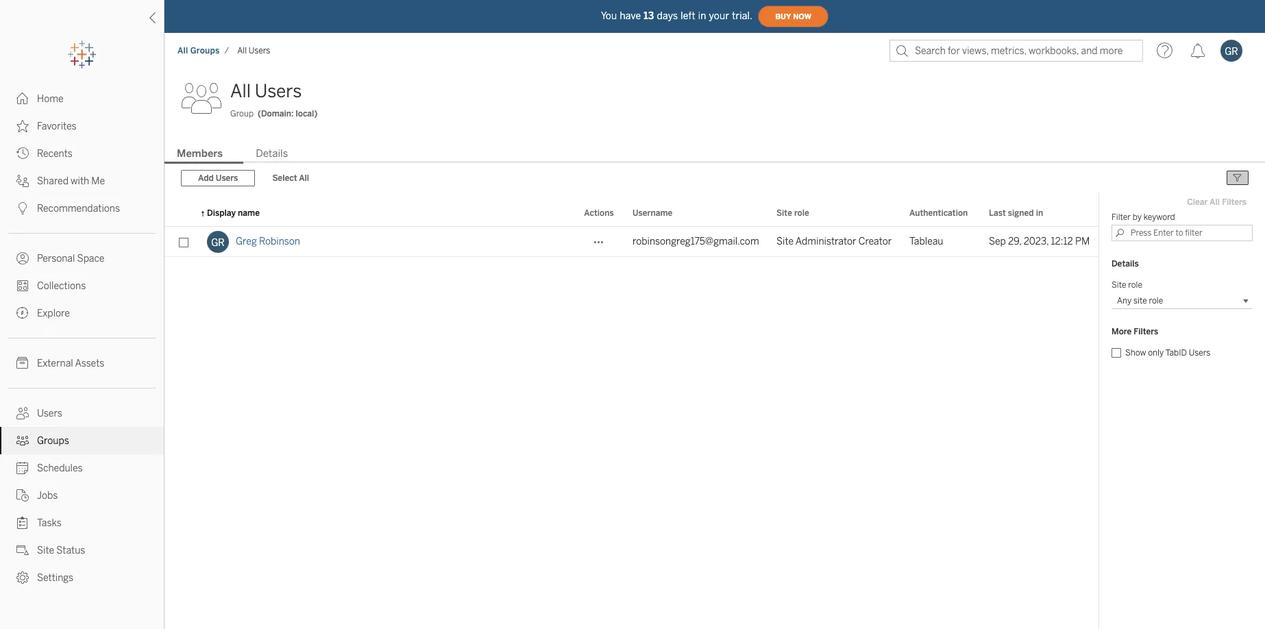 Task type: locate. For each thing, give the bounding box(es) containing it.
any
[[1117, 296, 1132, 306]]

assets
[[75, 358, 104, 369]]

by text only_f5he34f image inside explore link
[[16, 307, 29, 319]]

home
[[37, 93, 64, 105]]

by text only_f5he34f image left personal
[[16, 252, 29, 265]]

0 vertical spatial filters
[[1222, 197, 1247, 207]]

by text only_f5he34f image left recents
[[16, 147, 29, 160]]

all users main content
[[164, 69, 1265, 629]]

site
[[776, 208, 792, 218], [776, 236, 794, 247], [1112, 280, 1126, 290], [37, 545, 54, 556]]

all inside select all button
[[299, 173, 309, 183]]

select
[[272, 173, 297, 183]]

jobs link
[[0, 482, 164, 509]]

grid
[[164, 201, 1103, 629]]

by text only_f5he34f image inside personal space link
[[16, 252, 29, 265]]

by text only_f5he34f image inside home link
[[16, 93, 29, 105]]

sub-spaces tab list
[[164, 146, 1265, 164]]

filters right 'clear'
[[1222, 197, 1247, 207]]

with
[[71, 175, 89, 187]]

0 vertical spatial role
[[794, 208, 809, 218]]

users link
[[0, 400, 164, 427]]

favorites link
[[0, 112, 164, 140]]

2 horizontal spatial role
[[1149, 296, 1163, 306]]

by text only_f5he34f image for favorites
[[16, 120, 29, 132]]

users
[[249, 46, 270, 56], [255, 80, 302, 102], [216, 173, 238, 183], [1189, 348, 1210, 358], [37, 408, 62, 419]]

filter
[[1112, 212, 1131, 222]]

settings
[[37, 572, 73, 584]]

details up select
[[256, 147, 288, 160]]

by text only_f5he34f image left the favorites
[[16, 120, 29, 132]]

role up any site role
[[1128, 280, 1142, 290]]

more filters
[[1112, 327, 1158, 336]]

by text only_f5he34f image inside the settings link
[[16, 572, 29, 584]]

members
[[177, 147, 223, 160]]

1 horizontal spatial groups
[[190, 46, 220, 56]]

0 vertical spatial site role
[[776, 208, 809, 218]]

10 by text only_f5he34f image from the top
[[16, 572, 29, 584]]

by text only_f5he34f image down users link
[[16, 434, 29, 447]]

collections
[[37, 280, 86, 292]]

0 horizontal spatial in
[[698, 10, 706, 22]]

users up groups 'link'
[[37, 408, 62, 419]]

2 by text only_f5he34f image from the top
[[16, 147, 29, 160]]

groups left /
[[190, 46, 220, 56]]

1 horizontal spatial role
[[1128, 280, 1142, 290]]

site left status
[[37, 545, 54, 556]]

greg robinson
[[236, 236, 300, 247]]

tasks link
[[0, 509, 164, 537]]

5 by text only_f5he34f image from the top
[[16, 357, 29, 369]]

9 by text only_f5he34f image from the top
[[16, 517, 29, 529]]

by text only_f5he34f image inside site status link
[[16, 544, 29, 556]]

by text only_f5he34f image for explore
[[16, 307, 29, 319]]

users right the tabid
[[1189, 348, 1210, 358]]

robinson
[[259, 236, 300, 247]]

all up group at the left
[[230, 80, 251, 102]]

all for all groups /
[[177, 46, 188, 56]]

6 by text only_f5he34f image from the top
[[16, 434, 29, 447]]

all left /
[[177, 46, 188, 56]]

(domain:
[[258, 109, 294, 119]]

by text only_f5he34f image left home
[[16, 93, 29, 105]]

1 horizontal spatial site role
[[1112, 280, 1142, 290]]

1 horizontal spatial details
[[1112, 259, 1139, 269]]

by text only_f5he34f image left site status
[[16, 544, 29, 556]]

by text only_f5he34f image inside the favorites link
[[16, 120, 29, 132]]

now
[[793, 12, 811, 21]]

0 horizontal spatial site role
[[776, 208, 809, 218]]

tableau
[[909, 236, 943, 247]]

6 by text only_f5he34f image from the top
[[16, 544, 29, 556]]

display
[[207, 208, 236, 218]]

2 by text only_f5he34f image from the top
[[16, 175, 29, 187]]

site role up 'administrator' at the top right of page
[[776, 208, 809, 218]]

recents link
[[0, 140, 164, 167]]

1 vertical spatial groups
[[37, 435, 69, 447]]

users right add
[[216, 173, 238, 183]]

4 by text only_f5he34f image from the top
[[16, 252, 29, 265]]

local)
[[296, 109, 317, 119]]

row
[[164, 227, 1099, 257]]

29,
[[1008, 236, 1021, 247]]

users up (domain:
[[255, 80, 302, 102]]

all for all users group (domain: local)
[[230, 80, 251, 102]]

have
[[620, 10, 641, 22]]

groups
[[190, 46, 220, 56], [37, 435, 69, 447]]

group image
[[181, 77, 222, 119]]

role right site
[[1149, 296, 1163, 306]]

1 horizontal spatial filters
[[1222, 197, 1247, 207]]

trial.
[[732, 10, 753, 22]]

1 by text only_f5he34f image from the top
[[16, 93, 29, 105]]

details up any at the right
[[1112, 259, 1139, 269]]

site role up any at the right
[[1112, 280, 1142, 290]]

any site role button
[[1112, 293, 1253, 309]]

users for all users
[[249, 46, 270, 56]]

Search for views, metrics, workbooks, and more text field
[[890, 40, 1143, 62]]

role
[[794, 208, 809, 218], [1128, 280, 1142, 290], [1149, 296, 1163, 306]]

by text only_f5he34f image left settings
[[16, 572, 29, 584]]

by text only_f5he34f image inside recents link
[[16, 147, 29, 160]]

role inside dropdown button
[[1149, 296, 1163, 306]]

0 horizontal spatial filters
[[1134, 327, 1158, 336]]

3 by text only_f5he34f image from the top
[[16, 202, 29, 214]]

by text only_f5he34f image for recents
[[16, 147, 29, 160]]

by text only_f5he34f image
[[16, 120, 29, 132], [16, 147, 29, 160], [16, 202, 29, 214], [16, 252, 29, 265], [16, 357, 29, 369], [16, 544, 29, 556]]

by text only_f5he34f image up groups 'link'
[[16, 407, 29, 419]]

by text only_f5he34f image inside the recommendations link
[[16, 202, 29, 214]]

filters
[[1222, 197, 1247, 207], [1134, 327, 1158, 336]]

0 vertical spatial details
[[256, 147, 288, 160]]

users right /
[[249, 46, 270, 56]]

settings link
[[0, 564, 164, 591]]

1 vertical spatial site role
[[1112, 280, 1142, 290]]

by text only_f5he34f image left recommendations
[[16, 202, 29, 214]]

filters inside button
[[1222, 197, 1247, 207]]

4 by text only_f5he34f image from the top
[[16, 307, 29, 319]]

recents
[[37, 148, 72, 160]]

all inside all users group (domain: local)
[[230, 80, 251, 102]]

last signed in
[[989, 208, 1043, 218]]

show only tabid users
[[1125, 348, 1210, 358]]

by text only_f5he34f image for tasks
[[16, 517, 29, 529]]

1 horizontal spatial in
[[1036, 208, 1043, 218]]

13
[[644, 10, 654, 22]]

7 by text only_f5he34f image from the top
[[16, 462, 29, 474]]

groups up schedules
[[37, 435, 69, 447]]

all right /
[[237, 46, 247, 56]]

site role
[[776, 208, 809, 218], [1112, 280, 1142, 290]]

personal space link
[[0, 245, 164, 272]]

buy
[[775, 12, 791, 21]]

by text only_f5he34f image inside tasks link
[[16, 517, 29, 529]]

in
[[698, 10, 706, 22], [1036, 208, 1043, 218]]

all
[[177, 46, 188, 56], [237, 46, 247, 56], [230, 80, 251, 102], [299, 173, 309, 183], [1210, 197, 1220, 207]]

by text only_f5he34f image inside schedules 'link'
[[16, 462, 29, 474]]

by text only_f5he34f image inside groups 'link'
[[16, 434, 29, 447]]

all inside clear all filters button
[[1210, 197, 1220, 207]]

by text only_f5he34f image left explore
[[16, 307, 29, 319]]

groups inside 'link'
[[37, 435, 69, 447]]

by
[[1133, 212, 1142, 222]]

by text only_f5he34f image left tasks on the bottom left
[[16, 517, 29, 529]]

by text only_f5he34f image for collections
[[16, 280, 29, 292]]

by text only_f5he34f image left collections
[[16, 280, 29, 292]]

users inside users link
[[37, 408, 62, 419]]

0 horizontal spatial role
[[794, 208, 809, 218]]

filters up only
[[1134, 327, 1158, 336]]

collections link
[[0, 272, 164, 299]]

site up any at the right
[[1112, 280, 1126, 290]]

left
[[681, 10, 695, 22]]

details
[[256, 147, 288, 160], [1112, 259, 1139, 269]]

users for add users
[[216, 173, 238, 183]]

5 by text only_f5he34f image from the top
[[16, 407, 29, 419]]

main navigation. press the up and down arrow keys to access links. element
[[0, 85, 164, 591]]

2 vertical spatial role
[[1149, 296, 1163, 306]]

2023,
[[1024, 236, 1049, 247]]

0 horizontal spatial details
[[256, 147, 288, 160]]

row containing greg robinson
[[164, 227, 1099, 257]]

role up 'administrator' at the top right of page
[[794, 208, 809, 218]]

by text only_f5he34f image inside users link
[[16, 407, 29, 419]]

1 vertical spatial filters
[[1134, 327, 1158, 336]]

users inside all users group (domain: local)
[[255, 80, 302, 102]]

by text only_f5he34f image left "shared"
[[16, 175, 29, 187]]

1 vertical spatial in
[[1036, 208, 1043, 218]]

by text only_f5he34f image inside external assets link
[[16, 357, 29, 369]]

keyword
[[1144, 212, 1175, 222]]

by text only_f5he34f image for users
[[16, 407, 29, 419]]

by text only_f5he34f image inside shared with me link
[[16, 175, 29, 187]]

any site role
[[1117, 296, 1163, 306]]

8 by text only_f5he34f image from the top
[[16, 489, 29, 502]]

all right select
[[299, 173, 309, 183]]

0 vertical spatial in
[[698, 10, 706, 22]]

clear all filters button
[[1181, 194, 1253, 210]]

site left 'administrator' at the top right of page
[[776, 236, 794, 247]]

by text only_f5he34f image for site status
[[16, 544, 29, 556]]

navigation panel element
[[0, 41, 164, 591]]

details inside sub-spaces tab list
[[256, 147, 288, 160]]

by text only_f5he34f image
[[16, 93, 29, 105], [16, 175, 29, 187], [16, 280, 29, 292], [16, 307, 29, 319], [16, 407, 29, 419], [16, 434, 29, 447], [16, 462, 29, 474], [16, 489, 29, 502], [16, 517, 29, 529], [16, 572, 29, 584]]

by text only_f5he34f image left "jobs"
[[16, 489, 29, 502]]

recommendations
[[37, 203, 120, 214]]

by text only_f5he34f image left the "external"
[[16, 357, 29, 369]]

by text only_f5he34f image for home
[[16, 93, 29, 105]]

schedules
[[37, 463, 83, 474]]

in right signed
[[1036, 208, 1043, 218]]

add users button
[[181, 170, 255, 186]]

1 by text only_f5he34f image from the top
[[16, 120, 29, 132]]

by text only_f5he34f image inside jobs link
[[16, 489, 29, 502]]

grid containing greg robinson
[[164, 201, 1103, 629]]

external
[[37, 358, 73, 369]]

you have 13 days left in your trial.
[[601, 10, 753, 22]]

site status
[[37, 545, 85, 556]]

in right left
[[698, 10, 706, 22]]

users inside add users button
[[216, 173, 238, 183]]

0 horizontal spatial groups
[[37, 435, 69, 447]]

by text only_f5he34f image left schedules
[[16, 462, 29, 474]]

all right 'clear'
[[1210, 197, 1220, 207]]

recommendations link
[[0, 195, 164, 222]]

by text only_f5he34f image inside collections link
[[16, 280, 29, 292]]

space
[[77, 253, 104, 265]]

last
[[989, 208, 1006, 218]]

greg robinson link
[[236, 227, 300, 257]]

3 by text only_f5he34f image from the top
[[16, 280, 29, 292]]

all for all users
[[237, 46, 247, 56]]

signed
[[1008, 208, 1034, 218]]



Task type: vqa. For each thing, say whether or not it's contained in the screenshot.
James Peterson 'link' on the left top of the page
no



Task type: describe. For each thing, give the bounding box(es) containing it.
external assets
[[37, 358, 104, 369]]

personal
[[37, 253, 75, 265]]

1 vertical spatial role
[[1128, 280, 1142, 290]]

more
[[1112, 327, 1132, 336]]

all users element
[[233, 46, 274, 56]]

by text only_f5he34f image for personal space
[[16, 252, 29, 265]]

days
[[657, 10, 678, 22]]

status
[[56, 545, 85, 556]]

site administrator creator
[[776, 236, 892, 247]]

0 vertical spatial groups
[[190, 46, 220, 56]]

Filter by keyword text field
[[1112, 225, 1253, 241]]

tasks
[[37, 517, 62, 529]]

show
[[1125, 348, 1146, 358]]

site
[[1133, 296, 1147, 306]]

explore
[[37, 308, 70, 319]]

external assets link
[[0, 349, 164, 377]]

by text only_f5he34f image for jobs
[[16, 489, 29, 502]]

buy now
[[775, 12, 811, 21]]

clear all filters
[[1187, 197, 1247, 207]]

greg
[[236, 236, 257, 247]]

by text only_f5he34f image for groups
[[16, 434, 29, 447]]

row inside grid
[[164, 227, 1099, 257]]

shared with me
[[37, 175, 105, 187]]

clear
[[1187, 197, 1208, 207]]

all users group (domain: local)
[[230, 80, 317, 119]]

name
[[238, 208, 260, 218]]

by text only_f5he34f image for shared with me
[[16, 175, 29, 187]]

add users
[[198, 173, 238, 183]]

your
[[709, 10, 729, 22]]

by text only_f5he34f image for recommendations
[[16, 202, 29, 214]]

sep 29, 2023, 12:12 pm
[[989, 236, 1090, 247]]

select all button
[[263, 170, 318, 186]]

all groups /
[[177, 46, 229, 56]]

tabid
[[1165, 348, 1187, 358]]

authentication
[[909, 208, 968, 218]]

creator
[[858, 236, 892, 247]]

display name
[[207, 208, 260, 218]]

username
[[633, 208, 672, 218]]

by text only_f5he34f image for external assets
[[16, 357, 29, 369]]

all groups link
[[177, 45, 220, 56]]

grid inside the all users "main content"
[[164, 201, 1103, 629]]

personal space
[[37, 253, 104, 265]]

1 vertical spatial details
[[1112, 259, 1139, 269]]

/
[[224, 46, 229, 56]]

actions
[[584, 208, 614, 218]]

group
[[230, 109, 254, 119]]

filter by keyword
[[1112, 212, 1175, 222]]

12:12
[[1051, 236, 1073, 247]]

site inside the main navigation. press the up and down arrow keys to access links. element
[[37, 545, 54, 556]]

by text only_f5he34f image for schedules
[[16, 462, 29, 474]]

all users
[[237, 46, 270, 56]]

only
[[1148, 348, 1164, 358]]

favorites
[[37, 121, 77, 132]]

site up site administrator creator
[[776, 208, 792, 218]]

me
[[91, 175, 105, 187]]

jobs
[[37, 490, 58, 502]]

you
[[601, 10, 617, 22]]

select all
[[272, 173, 309, 183]]

in inside the all users "main content"
[[1036, 208, 1043, 218]]

by text only_f5he34f image for settings
[[16, 572, 29, 584]]

add
[[198, 173, 214, 183]]

robinsongreg175@gmail.com
[[633, 236, 759, 247]]

groups link
[[0, 427, 164, 454]]

sep
[[989, 236, 1006, 247]]

site status link
[[0, 537, 164, 564]]

buy now button
[[758, 5, 829, 27]]

explore link
[[0, 299, 164, 327]]

users for all users group (domain: local)
[[255, 80, 302, 102]]

shared with me link
[[0, 167, 164, 195]]

administrator
[[796, 236, 856, 247]]

pm
[[1075, 236, 1090, 247]]

schedules link
[[0, 454, 164, 482]]



